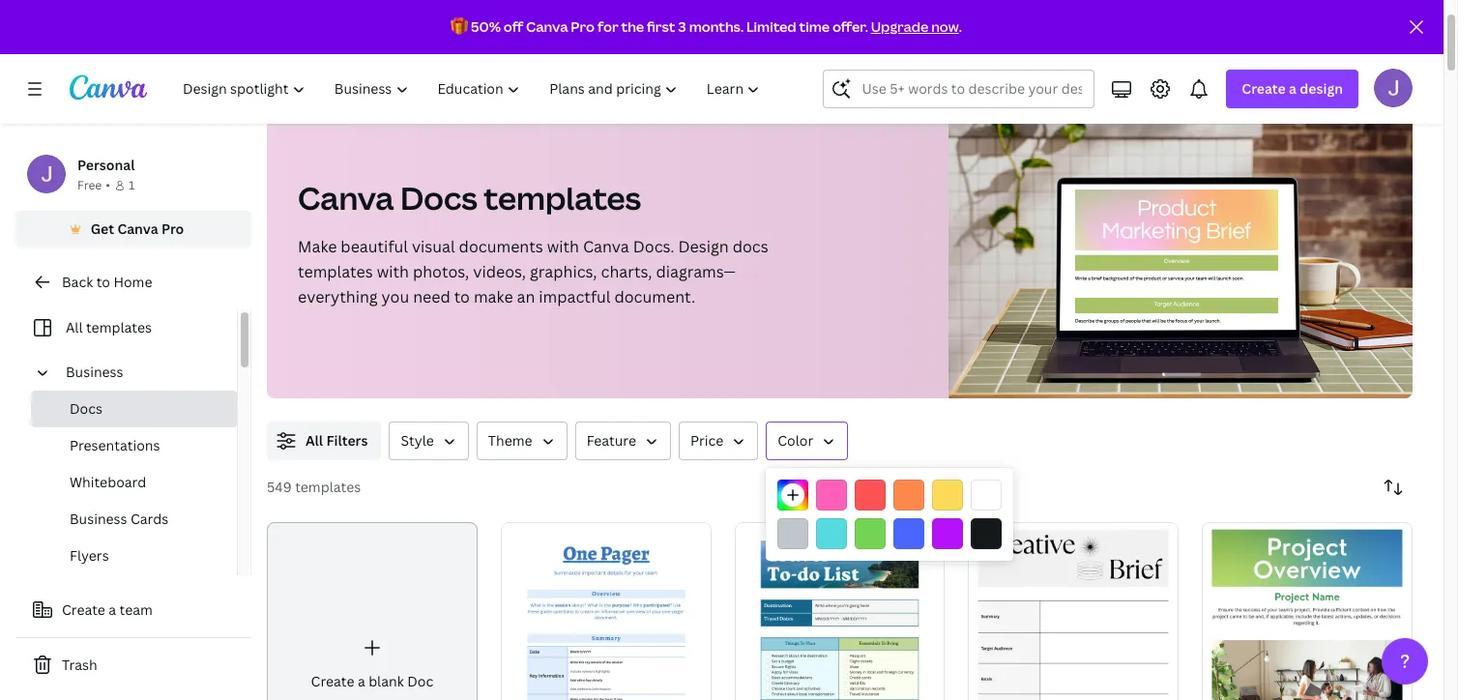 Task type: locate. For each thing, give the bounding box(es) containing it.
make beautiful visual documents with canva docs. design docs templates with photos, videos, graphics, charts, diagrams— everything you need to make an impactful document.
[[298, 236, 768, 307]]

canva inside make beautiful visual documents with canva docs. design docs templates with photos, videos, graphics, charts, diagrams— everything you need to make an impactful document.
[[583, 236, 629, 257]]

docs up visual
[[400, 177, 477, 219]]

#c1c6cb image
[[777, 518, 808, 549], [777, 518, 808, 549]]

1 vertical spatial a
[[109, 600, 116, 619]]

style
[[1246, 52, 1279, 71], [401, 431, 434, 450]]

1 vertical spatial with
[[377, 261, 409, 282]]

0 horizontal spatial to
[[96, 273, 110, 291]]

to inside make beautiful visual documents with canva docs. design docs templates with photos, videos, graphics, charts, diagrams— everything you need to make an impactful document.
[[454, 286, 470, 307]]

docs for canva
[[400, 177, 477, 219]]

canva right the get
[[117, 219, 158, 238]]

0 horizontal spatial all
[[66, 318, 83, 336]]

design down limited
[[768, 52, 812, 71]]

#fe884c image
[[893, 480, 924, 511]]

a left team
[[109, 600, 116, 619]]

1 horizontal spatial docs
[[359, 52, 392, 71]]

create a blank doc element
[[267, 522, 477, 700]]

visual
[[412, 236, 455, 257]]

0 vertical spatial business
[[435, 7, 492, 25]]

1 horizontal spatial to
[[454, 286, 470, 307]]

#fd5152 image
[[855, 480, 886, 511], [855, 480, 886, 511]]

1 vertical spatial business
[[66, 363, 123, 381]]

canva up charts,
[[583, 236, 629, 257]]

cards
[[131, 510, 168, 528]]

create inside button
[[62, 600, 105, 619]]

🎁 50% off canva pro for the first 3 months. limited time offer. upgrade now .
[[451, 17, 962, 36]]

docs left meal
[[359, 52, 392, 71]]

pro left for
[[571, 17, 595, 36]]

with
[[547, 236, 579, 257], [377, 261, 409, 282]]

docs
[[733, 236, 768, 257]]

#4a66fb image
[[893, 518, 924, 549], [893, 518, 924, 549]]

to right need
[[454, 286, 470, 307]]

create a design button
[[1226, 70, 1358, 108]]

travel to-do list doc in teal pastel green pastel purple vibrant professional style image
[[734, 522, 945, 700]]

pro
[[571, 17, 595, 36], [161, 219, 184, 238]]

free •
[[77, 177, 110, 193]]

1 vertical spatial create
[[62, 600, 105, 619]]

style left guide on the right
[[1246, 52, 1279, 71]]

1 vertical spatial docs
[[400, 177, 477, 219]]

beautiful
[[341, 236, 408, 257]]

create
[[1242, 79, 1286, 98], [62, 600, 105, 619], [311, 672, 354, 690]]

invoice
[[1175, 52, 1223, 71]]

0 horizontal spatial style
[[401, 431, 434, 450]]

questionnaire link
[[965, 43, 1073, 81]]

docs up presentations
[[70, 399, 103, 418]]

templates down the all filters button
[[295, 478, 361, 496]]

price button
[[679, 422, 758, 460]]

0 vertical spatial docs
[[359, 52, 392, 71]]

0 horizontal spatial create
[[62, 600, 105, 619]]

create left team
[[62, 600, 105, 619]]

back to home link
[[15, 263, 251, 302]]

one pager doc in black and white blue light blue classic professional style image
[[501, 522, 711, 700]]

templates inside all templates link
[[86, 318, 152, 336]]

1 horizontal spatial pro
[[571, 17, 595, 36]]

1 vertical spatial design
[[678, 236, 729, 257]]

2 vertical spatial a
[[358, 672, 365, 690]]

months.
[[689, 17, 744, 36]]

first
[[647, 17, 675, 36]]

style inside button
[[401, 431, 434, 450]]

business link down all templates link
[[58, 354, 225, 391]]

•
[[106, 177, 110, 193]]

business link up meal planner
[[435, 6, 492, 27]]

all filters button
[[267, 422, 381, 460]]

0 horizontal spatial doc
[[407, 672, 433, 690]]

style right filters
[[401, 431, 434, 450]]

pro up 'back to home' link
[[161, 219, 184, 238]]

create inside dropdown button
[[1242, 79, 1286, 98]]

business link
[[435, 6, 492, 27], [58, 354, 225, 391]]

#b612fb image
[[932, 518, 963, 549]]

0 vertical spatial doc
[[523, 7, 550, 25]]

templates down back to home
[[86, 318, 152, 336]]

549 templates
[[267, 478, 361, 496]]

with up 'graphics,'
[[547, 236, 579, 257]]

1 horizontal spatial create
[[311, 672, 354, 690]]

a for team
[[109, 600, 116, 619]]

1 vertical spatial pro
[[161, 219, 184, 238]]

add a new color image
[[777, 480, 808, 511]]

a inside create a blank doc element
[[358, 672, 365, 690]]

guide
[[1282, 52, 1321, 71]]

document.
[[614, 286, 695, 307]]

business
[[435, 7, 492, 25], [66, 363, 123, 381], [70, 510, 127, 528]]

2 horizontal spatial create
[[1242, 79, 1286, 98]]

549
[[267, 478, 292, 496]]

all for all templates
[[66, 318, 83, 336]]

.
[[959, 17, 962, 36]]

2 vertical spatial create
[[311, 672, 354, 690]]

None search field
[[823, 70, 1095, 108]]

a inside create a design dropdown button
[[1289, 79, 1297, 98]]

team
[[119, 600, 153, 619]]

project overview doc in light green blue vibrant professional style image
[[1202, 522, 1413, 700]]

all
[[66, 318, 83, 336], [306, 431, 323, 450]]

#74d353 image
[[855, 518, 886, 549]]

1 vertical spatial style
[[401, 431, 434, 450]]

0 horizontal spatial docs
[[70, 399, 103, 418]]

2 horizontal spatial docs
[[400, 177, 477, 219]]

0 vertical spatial design
[[768, 52, 812, 71]]

plan
[[921, 52, 949, 71]]

a for blank
[[358, 672, 365, 690]]

templates up everything
[[298, 261, 373, 282]]

with up you
[[377, 261, 409, 282]]

1 vertical spatial doc
[[407, 672, 433, 690]]

business cards
[[70, 510, 168, 528]]

business up meal planner
[[435, 7, 492, 25]]

upgrade now button
[[871, 17, 959, 36]]

newspaper link
[[516, 43, 605, 81]]

all inside button
[[306, 431, 323, 450]]

0 vertical spatial create
[[1242, 79, 1286, 98]]

canva right the off
[[526, 17, 568, 36]]

limited
[[746, 17, 796, 36]]

a for design
[[1289, 79, 1297, 98]]

business cards link
[[31, 501, 237, 538]]

0 vertical spatial all
[[66, 318, 83, 336]]

canva inside button
[[117, 219, 158, 238]]

1 horizontal spatial with
[[547, 236, 579, 257]]

style guide link
[[1238, 43, 1329, 81]]

business up the flyers
[[70, 510, 127, 528]]

flyers
[[70, 546, 109, 565]]

diagrams—
[[656, 261, 736, 282]]

create a team
[[62, 600, 153, 619]]

create a blank doc
[[311, 672, 433, 690]]

whiteboard
[[70, 473, 146, 491]]

create down style guide
[[1242, 79, 1286, 98]]

report link
[[1336, 43, 1397, 81]]

1 horizontal spatial a
[[358, 672, 365, 690]]

0 vertical spatial a
[[1289, 79, 1297, 98]]

0 horizontal spatial pro
[[161, 219, 184, 238]]

0 horizontal spatial with
[[377, 261, 409, 282]]

all templates
[[66, 318, 152, 336]]

doc
[[523, 7, 550, 25], [407, 672, 433, 690]]

free
[[77, 177, 102, 193]]

#fed958 image
[[932, 480, 963, 511], [932, 480, 963, 511]]

a inside create a team button
[[109, 600, 116, 619]]

#15181b image
[[971, 518, 1002, 549]]

pro inside button
[[161, 219, 184, 238]]

create left blank at bottom left
[[311, 672, 354, 690]]

all down the back
[[66, 318, 83, 336]]

1 horizontal spatial doc
[[523, 7, 550, 25]]

canva
[[526, 17, 568, 36], [298, 177, 394, 219], [117, 219, 158, 238], [583, 236, 629, 257]]

0 horizontal spatial a
[[109, 600, 116, 619]]

make
[[298, 236, 337, 257]]

1 horizontal spatial all
[[306, 431, 323, 450]]

Sort by button
[[1374, 468, 1413, 507]]

0 vertical spatial business link
[[435, 6, 492, 27]]

all filters
[[306, 431, 368, 450]]

0 horizontal spatial business link
[[58, 354, 225, 391]]

you
[[382, 286, 409, 307]]

0 vertical spatial pro
[[571, 17, 595, 36]]

make
[[474, 286, 513, 307]]

time
[[799, 17, 830, 36]]

add a new color image
[[777, 480, 808, 511]]

get
[[91, 219, 114, 238]]

1 horizontal spatial style
[[1246, 52, 1279, 71]]

design up the diagrams—
[[678, 236, 729, 257]]

a down guide on the right
[[1289, 79, 1297, 98]]

0 horizontal spatial design
[[678, 236, 729, 257]]

#fd5ebb image
[[816, 480, 847, 511]]

1
[[128, 177, 135, 193]]

canva up beautiful
[[298, 177, 394, 219]]

doc right the off
[[523, 7, 550, 25]]

🎁
[[451, 17, 468, 36]]

jacob simon image
[[1374, 69, 1413, 107]]

0 vertical spatial with
[[547, 236, 579, 257]]

create a design
[[1242, 79, 1343, 98]]

0 vertical spatial style
[[1246, 52, 1279, 71]]

professional docs
[[275, 52, 392, 71]]

2 horizontal spatial a
[[1289, 79, 1297, 98]]

business for business link to the left
[[66, 363, 123, 381]]

theme button
[[477, 422, 567, 460]]

business down "all templates"
[[66, 363, 123, 381]]

study
[[707, 52, 745, 71]]

okr link
[[613, 43, 656, 81]]

2 vertical spatial docs
[[70, 399, 103, 418]]

doc right blank at bottom left
[[407, 672, 433, 690]]

docs
[[359, 52, 392, 71], [400, 177, 477, 219], [70, 399, 103, 418]]

1 vertical spatial all
[[306, 431, 323, 450]]

back
[[62, 273, 93, 291]]

personal
[[77, 156, 135, 174]]

to right the back
[[96, 273, 110, 291]]

all for all filters
[[306, 431, 323, 450]]

1 vertical spatial business link
[[58, 354, 225, 391]]

a left blank at bottom left
[[358, 672, 365, 690]]

#ffffff image
[[971, 480, 1002, 511]]

#55dbe0 image
[[816, 518, 847, 549], [816, 518, 847, 549]]

all left filters
[[306, 431, 323, 450]]



Task type: describe. For each thing, give the bounding box(es) containing it.
charts,
[[601, 261, 652, 282]]

newspaper
[[523, 52, 597, 71]]

professional docs link
[[267, 43, 399, 81]]

offer.
[[832, 17, 868, 36]]

#ffffff image
[[971, 480, 1002, 511]]

create a team button
[[15, 591, 251, 629]]

planner
[[450, 52, 500, 71]]

docs.
[[633, 236, 674, 257]]

an
[[517, 286, 535, 307]]

business for rightmost business link
[[435, 7, 492, 25]]

style guide
[[1246, 52, 1321, 71]]

Search search field
[[862, 71, 1082, 107]]

brief
[[816, 52, 847, 71]]

consultation
[[1088, 52, 1172, 71]]

price
[[690, 431, 724, 450]]

canva docs templates
[[298, 177, 641, 219]]

feature
[[587, 431, 636, 450]]

trash
[[62, 656, 97, 674]]

1 horizontal spatial business link
[[435, 6, 492, 27]]

get canva pro
[[91, 219, 184, 238]]

docs for professional
[[359, 52, 392, 71]]

impactful
[[539, 286, 611, 307]]

templates inside make beautiful visual documents with canva docs. design docs templates with photos, videos, graphics, charts, diagrams— everything you need to make an impactful document.
[[298, 261, 373, 282]]

#fe884c image
[[893, 480, 924, 511]]

#15181b image
[[971, 518, 1002, 549]]

style for style
[[401, 431, 434, 450]]

flyers link
[[31, 538, 237, 574]]

design brief link
[[760, 43, 855, 81]]

photos,
[[413, 261, 469, 282]]

graphics,
[[530, 261, 597, 282]]

meal
[[415, 52, 446, 71]]

report
[[1344, 52, 1389, 71]]

consultation invoice link
[[1080, 43, 1230, 81]]

50%
[[471, 17, 501, 36]]

all templates link
[[27, 309, 225, 346]]

templates up 'graphics,'
[[484, 177, 641, 219]]

home
[[113, 273, 152, 291]]

create for create a design
[[1242, 79, 1286, 98]]

presentations
[[70, 436, 160, 454]]

#b612fb image
[[932, 518, 963, 549]]

design brief
[[768, 52, 847, 71]]

documents
[[459, 236, 543, 257]]

need
[[413, 286, 450, 307]]

project plan
[[871, 52, 949, 71]]

1 horizontal spatial design
[[768, 52, 812, 71]]

style button
[[389, 422, 469, 460]]

professional
[[275, 52, 355, 71]]

presentations link
[[31, 427, 237, 464]]

get canva pro button
[[15, 211, 251, 248]]

questionnaire
[[973, 52, 1065, 71]]

#74d353 image
[[855, 518, 886, 549]]

top level navigation element
[[170, 70, 777, 108]]

design inside make beautiful visual documents with canva docs. design docs templates with photos, videos, graphics, charts, diagrams— everything you need to make an impactful document.
[[678, 236, 729, 257]]

trash link
[[15, 646, 251, 685]]

meal planner link
[[407, 43, 508, 81]]

feature button
[[575, 422, 671, 460]]

theme
[[488, 431, 532, 450]]

#fd5ebb image
[[816, 480, 847, 511]]

for
[[597, 17, 618, 36]]

blank
[[369, 672, 404, 690]]

2 vertical spatial business
[[70, 510, 127, 528]]

off
[[504, 17, 523, 36]]

okr
[[620, 52, 648, 71]]

consultation invoice
[[1088, 52, 1223, 71]]

project
[[871, 52, 917, 71]]

design
[[1300, 79, 1343, 98]]

create for create a team
[[62, 600, 105, 619]]

back to home
[[62, 273, 152, 291]]

style for style guide
[[1246, 52, 1279, 71]]

case study link
[[664, 43, 753, 81]]

project plan link
[[863, 43, 957, 81]]

case
[[672, 52, 703, 71]]

create for create a blank doc
[[311, 672, 354, 690]]

meal planner
[[415, 52, 500, 71]]

videos,
[[473, 261, 526, 282]]

now
[[931, 17, 959, 36]]

whiteboard link
[[31, 464, 237, 501]]

color
[[778, 431, 813, 450]]

creative brief doc in black and white grey editorial style image
[[968, 522, 1179, 700]]

everything
[[298, 286, 378, 307]]

upgrade
[[871, 17, 928, 36]]

the
[[621, 17, 644, 36]]



Task type: vqa. For each thing, say whether or not it's contained in the screenshot.
Video shows a woman typing at a computer, and text on screen: "Hey they're multi-tasker. Considering upgrading to Canva Pro?", followed by a series of motion graphics demonstrating Canva features for making a video social post. Features include Video Background Remover, Magic Eraser, BeatSync, Magic Write and Magic Resize. Video ends with line of text: "Inspired to create? Try Canva Pro for free, today" IMAGE
no



